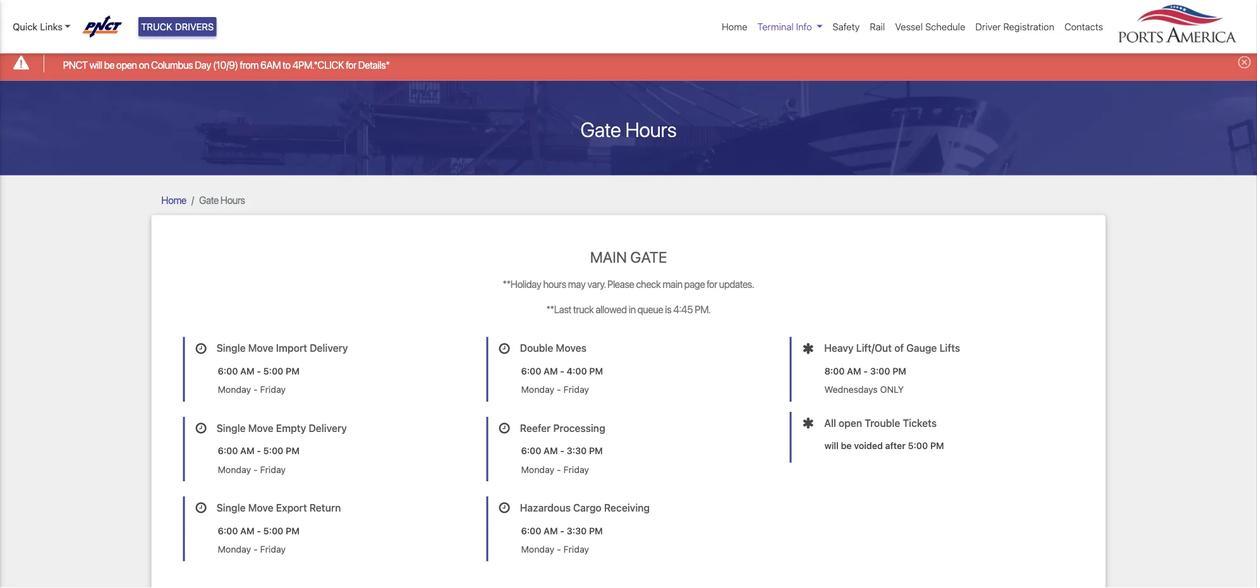 Task type: describe. For each thing, give the bounding box(es) containing it.
0 horizontal spatial home
[[162, 194, 187, 206]]

pm.
[[695, 303, 711, 315]]

quick links
[[13, 21, 63, 32]]

schedule
[[926, 21, 966, 32]]

truck drivers link
[[139, 17, 216, 36]]

friday for single move import delivery
[[260, 385, 286, 395]]

safety
[[833, 21, 860, 32]]

lifts
[[940, 342, 961, 354]]

5:00 for single move export return
[[264, 526, 284, 536]]

truck
[[141, 21, 173, 32]]

wednesdays only
[[825, 385, 904, 395]]

truck drivers
[[141, 21, 214, 32]]

8:00
[[825, 366, 845, 377]]

reefer processing
[[520, 422, 606, 434]]

6:00 am - 5:00 pm for import
[[218, 366, 300, 377]]

updates.
[[720, 278, 755, 290]]

wednesdays
[[825, 385, 878, 395]]

monday for double moves
[[521, 385, 555, 395]]

quick links link
[[13, 20, 71, 34]]

monday for single move export return
[[218, 544, 251, 555]]

1 horizontal spatial home
[[722, 21, 748, 32]]

empty
[[276, 422, 306, 434]]

am for single move empty delivery
[[240, 446, 255, 457]]

8:00 am - 3:00 pm
[[825, 366, 907, 377]]

vessel
[[896, 21, 923, 32]]

main
[[590, 248, 627, 266]]

pnct
[[63, 59, 88, 71]]

4:45
[[674, 303, 693, 315]]

6:00 am - 5:00 pm for empty
[[218, 446, 300, 457]]

monday - friday for hazardous cargo receiving
[[521, 544, 589, 555]]

friday for reefer processing
[[564, 465, 589, 475]]

vessel schedule
[[896, 21, 966, 32]]

gauge
[[907, 342, 938, 354]]

4pm.*click
[[293, 59, 344, 71]]

am for hazardous cargo receiving
[[544, 526, 558, 536]]

friday for double moves
[[564, 385, 589, 395]]

am for reefer processing
[[544, 446, 558, 457]]

main
[[663, 278, 683, 290]]

driver registration link
[[971, 15, 1060, 39]]

pm for single move export return
[[286, 526, 300, 536]]

(10/9)
[[213, 59, 238, 71]]

to
[[283, 59, 291, 71]]

allowed
[[596, 303, 627, 315]]

6:00 for double moves
[[521, 366, 542, 377]]

in
[[629, 303, 636, 315]]

single for single move export return
[[217, 502, 246, 514]]

2 vertical spatial gate
[[631, 248, 667, 266]]

6:00 am - 4:00 pm
[[521, 366, 603, 377]]

truck
[[574, 303, 594, 315]]

trouble
[[865, 417, 901, 429]]

**last
[[547, 303, 572, 315]]

of
[[895, 342, 904, 354]]

close image
[[1239, 56, 1252, 68]]

lift/out
[[857, 342, 892, 354]]

1 vertical spatial hours
[[221, 194, 245, 206]]

pm for single move import delivery
[[286, 366, 300, 377]]

6:00 for hazardous cargo receiving
[[521, 526, 542, 536]]

pm for hazardous cargo receiving
[[589, 526, 603, 536]]

6:00 am - 3:30 pm for cargo
[[521, 526, 603, 536]]

please
[[608, 278, 635, 290]]

single move export return
[[217, 502, 341, 514]]

6:00 for single move empty delivery
[[218, 446, 238, 457]]

import
[[276, 342, 307, 354]]

is
[[666, 303, 672, 315]]

3:30 for cargo
[[567, 526, 587, 536]]

driver registration
[[976, 21, 1055, 32]]

only
[[881, 385, 904, 395]]

am for single move export return
[[240, 526, 255, 536]]

on
[[139, 59, 149, 71]]

quick
[[13, 21, 38, 32]]

0 horizontal spatial gate hours
[[199, 194, 245, 206]]

1 horizontal spatial open
[[839, 417, 863, 429]]

6:00 for reefer processing
[[521, 446, 542, 457]]

pm for reefer processing
[[589, 446, 603, 457]]

delivery for single move import delivery
[[310, 342, 348, 354]]

reefer
[[520, 422, 551, 434]]

pnct will be open on columbus day (10/9) from 6am to 4pm.*click for details*
[[63, 59, 390, 71]]

double moves
[[520, 342, 587, 354]]

monday - friday for reefer processing
[[521, 465, 589, 475]]

open inside alert
[[117, 59, 137, 71]]

am for double moves
[[544, 366, 558, 377]]

monday for hazardous cargo receiving
[[521, 544, 555, 555]]

receiving
[[604, 502, 650, 514]]

be inside alert
[[104, 59, 115, 71]]

moves
[[556, 342, 587, 354]]

single for single move import delivery
[[217, 342, 246, 354]]

rail link
[[865, 15, 891, 39]]

check
[[637, 278, 661, 290]]

terminal info link
[[753, 15, 828, 39]]

heavy lift/out of gauge lifts
[[825, 342, 961, 354]]

contacts
[[1065, 21, 1104, 32]]

pnct will be open on columbus day (10/9) from 6am to 4pm.*click for details* alert
[[0, 47, 1258, 81]]

pnct will be open on columbus day (10/9) from 6am to 4pm.*click for details* link
[[63, 57, 390, 72]]

single move import delivery
[[217, 342, 348, 354]]

page
[[685, 278, 705, 290]]

queue
[[638, 303, 664, 315]]

**holiday
[[503, 278, 542, 290]]

am for heavy lift/out of gauge lifts
[[848, 366, 862, 377]]



Task type: vqa. For each thing, say whether or not it's contained in the screenshot.


Task type: locate. For each thing, give the bounding box(es) containing it.
4:00
[[567, 366, 587, 377]]

move left the empty on the left bottom of the page
[[248, 422, 274, 434]]

will down all on the right bottom of page
[[825, 441, 839, 452]]

0 vertical spatial open
[[117, 59, 137, 71]]

for
[[346, 59, 357, 71], [707, 278, 718, 290]]

am for single move import delivery
[[240, 366, 255, 377]]

6:00 for single move import delivery
[[218, 366, 238, 377]]

for inside alert
[[346, 59, 357, 71]]

monday - friday for single move export return
[[218, 544, 286, 555]]

be
[[104, 59, 115, 71], [841, 441, 852, 452]]

single left the empty on the left bottom of the page
[[217, 422, 246, 434]]

monday down hazardous
[[521, 544, 555, 555]]

monday for single move import delivery
[[218, 385, 251, 395]]

vessel schedule link
[[891, 15, 971, 39]]

monday up the single move export return
[[218, 465, 251, 475]]

1 vertical spatial delivery
[[309, 422, 347, 434]]

6:00 am - 3:30 pm for processing
[[521, 446, 603, 457]]

double
[[520, 342, 554, 354]]

after
[[886, 441, 906, 452]]

hazardous cargo receiving
[[520, 502, 650, 514]]

6:00 am - 3:30 pm
[[521, 446, 603, 457], [521, 526, 603, 536]]

day
[[195, 59, 211, 71]]

6:00 am - 5:00 pm down single move empty delivery
[[218, 446, 300, 457]]

am up wednesdays
[[848, 366, 862, 377]]

6:00 down single move empty delivery
[[218, 446, 238, 457]]

am down single move import delivery
[[240, 366, 255, 377]]

pm right 3:00 at the bottom right of the page
[[893, 366, 907, 377]]

**holiday hours may vary. please check main page for updates.
[[503, 278, 755, 290]]

single left export
[[217, 502, 246, 514]]

pm down cargo
[[589, 526, 603, 536]]

friday up the single move export return
[[260, 465, 286, 475]]

5:00 for single move empty delivery
[[264, 446, 284, 457]]

6:00 am - 3:30 pm down hazardous
[[521, 526, 603, 536]]

all open trouble tickets
[[825, 417, 937, 429]]

be right pnct
[[104, 59, 115, 71]]

registration
[[1004, 21, 1055, 32]]

friday down hazardous cargo receiving
[[564, 544, 589, 555]]

5:00 down single move empty delivery
[[264, 446, 284, 457]]

monday down "6:00 am - 4:00 pm"
[[521, 385, 555, 395]]

cargo
[[574, 502, 602, 514]]

gate hours
[[581, 117, 677, 141], [199, 194, 245, 206]]

monday up hazardous
[[521, 465, 555, 475]]

0 vertical spatial hours
[[626, 117, 677, 141]]

3:00
[[871, 366, 891, 377]]

open right all on the right bottom of page
[[839, 417, 863, 429]]

pm for heavy lift/out of gauge lifts
[[893, 366, 907, 377]]

1 vertical spatial open
[[839, 417, 863, 429]]

links
[[40, 21, 63, 32]]

6:00 am - 3:30 pm down reefer processing
[[521, 446, 603, 457]]

hours
[[626, 117, 677, 141], [221, 194, 245, 206]]

friday down 4:00
[[564, 385, 589, 395]]

monday - friday down the single move export return
[[218, 544, 286, 555]]

monday - friday down hazardous
[[521, 544, 589, 555]]

5:00 right after
[[909, 441, 929, 452]]

monday - friday up hazardous
[[521, 465, 589, 475]]

1 6:00 am - 3:30 pm from the top
[[521, 446, 603, 457]]

processing
[[554, 422, 606, 434]]

move for export
[[248, 502, 274, 514]]

home
[[722, 21, 748, 32], [162, 194, 187, 206]]

tickets
[[903, 417, 937, 429]]

1 vertical spatial gate
[[199, 194, 219, 206]]

for left details*
[[346, 59, 357, 71]]

1 horizontal spatial home link
[[717, 15, 753, 39]]

terminal
[[758, 21, 794, 32]]

6:00
[[218, 366, 238, 377], [521, 366, 542, 377], [218, 446, 238, 457], [521, 446, 542, 457], [218, 526, 238, 536], [521, 526, 542, 536]]

pm down export
[[286, 526, 300, 536]]

hazardous
[[520, 502, 571, 514]]

1 horizontal spatial for
[[707, 278, 718, 290]]

contacts link
[[1060, 15, 1109, 39]]

friday for single move export return
[[260, 544, 286, 555]]

0 horizontal spatial home link
[[162, 194, 187, 206]]

1 vertical spatial move
[[248, 422, 274, 434]]

pm for double moves
[[590, 366, 603, 377]]

3 move from the top
[[248, 502, 274, 514]]

0 vertical spatial for
[[346, 59, 357, 71]]

pm down the empty on the left bottom of the page
[[286, 446, 300, 457]]

0 vertical spatial be
[[104, 59, 115, 71]]

monday - friday up the single move export return
[[218, 465, 286, 475]]

monday - friday for double moves
[[521, 385, 589, 395]]

6:00 am - 5:00 pm for export
[[218, 526, 300, 536]]

info
[[797, 21, 812, 32]]

1 vertical spatial for
[[707, 278, 718, 290]]

friday
[[260, 385, 286, 395], [564, 385, 589, 395], [260, 465, 286, 475], [564, 465, 589, 475], [260, 544, 286, 555], [564, 544, 589, 555]]

open
[[117, 59, 137, 71], [839, 417, 863, 429]]

0 vertical spatial gate hours
[[581, 117, 677, 141]]

1 vertical spatial 6:00 am - 5:00 pm
[[218, 446, 300, 457]]

am down single move empty delivery
[[240, 446, 255, 457]]

monday for single move empty delivery
[[218, 465, 251, 475]]

pm
[[286, 366, 300, 377], [590, 366, 603, 377], [893, 366, 907, 377], [931, 441, 945, 452], [286, 446, 300, 457], [589, 446, 603, 457], [286, 526, 300, 536], [589, 526, 603, 536]]

6:00 down reefer
[[521, 446, 542, 457]]

0 horizontal spatial hours
[[221, 194, 245, 206]]

will be voided after 5:00 pm
[[825, 441, 945, 452]]

0 vertical spatial home
[[722, 21, 748, 32]]

6am
[[261, 59, 281, 71]]

6:00 am - 5:00 pm down single move import delivery
[[218, 366, 300, 377]]

open left on
[[117, 59, 137, 71]]

2 6:00 am - 3:30 pm from the top
[[521, 526, 603, 536]]

columbus
[[151, 59, 193, 71]]

2 vertical spatial single
[[217, 502, 246, 514]]

0 vertical spatial 6:00 am - 3:30 pm
[[521, 446, 603, 457]]

2 vertical spatial move
[[248, 502, 274, 514]]

friday for hazardous cargo receiving
[[564, 544, 589, 555]]

main gate
[[590, 248, 667, 266]]

single
[[217, 342, 246, 354], [217, 422, 246, 434], [217, 502, 246, 514]]

will inside alert
[[90, 59, 102, 71]]

may
[[569, 278, 586, 290]]

1 3:30 from the top
[[567, 446, 587, 457]]

friday for single move empty delivery
[[260, 465, 286, 475]]

5:00 down the single move export return
[[264, 526, 284, 536]]

1 vertical spatial home
[[162, 194, 187, 206]]

0 vertical spatial will
[[90, 59, 102, 71]]

2 horizontal spatial gate
[[631, 248, 667, 266]]

0 vertical spatial single
[[217, 342, 246, 354]]

6:00 down the single move export return
[[218, 526, 238, 536]]

3 6:00 am - 5:00 pm from the top
[[218, 526, 300, 536]]

friday up single move empty delivery
[[260, 385, 286, 395]]

details*
[[359, 59, 390, 71]]

all
[[825, 417, 837, 429]]

1 horizontal spatial gate
[[581, 117, 621, 141]]

monday up single move empty delivery
[[218, 385, 251, 395]]

pm right 4:00
[[590, 366, 603, 377]]

2 vertical spatial 6:00 am - 5:00 pm
[[218, 526, 300, 536]]

delivery
[[310, 342, 348, 354], [309, 422, 347, 434]]

delivery for single move empty delivery
[[309, 422, 347, 434]]

am down hazardous
[[544, 526, 558, 536]]

6:00 down double
[[521, 366, 542, 377]]

1 6:00 am - 5:00 pm from the top
[[218, 366, 300, 377]]

0 vertical spatial gate
[[581, 117, 621, 141]]

rail
[[870, 21, 886, 32]]

6:00 for single move export return
[[218, 526, 238, 536]]

export
[[276, 502, 307, 514]]

1 vertical spatial 3:30
[[567, 526, 587, 536]]

drivers
[[175, 21, 214, 32]]

hours
[[544, 278, 567, 290]]

2 6:00 am - 5:00 pm from the top
[[218, 446, 300, 457]]

5:00 down single move import delivery
[[264, 366, 284, 377]]

2 move from the top
[[248, 422, 274, 434]]

voided
[[855, 441, 883, 452]]

3:30 for processing
[[567, 446, 587, 457]]

be left the voided at the bottom right of page
[[841, 441, 852, 452]]

1 vertical spatial single
[[217, 422, 246, 434]]

delivery right import
[[310, 342, 348, 354]]

1 horizontal spatial will
[[825, 441, 839, 452]]

0 horizontal spatial will
[[90, 59, 102, 71]]

**last truck allowed in queue is 4:45 pm.
[[547, 303, 711, 315]]

heavy
[[825, 342, 854, 354]]

am
[[240, 366, 255, 377], [544, 366, 558, 377], [848, 366, 862, 377], [240, 446, 255, 457], [544, 446, 558, 457], [240, 526, 255, 536], [544, 526, 558, 536]]

friday up hazardous cargo receiving
[[564, 465, 589, 475]]

am down reefer processing
[[544, 446, 558, 457]]

0 horizontal spatial be
[[104, 59, 115, 71]]

will right pnct
[[90, 59, 102, 71]]

move left export
[[248, 502, 274, 514]]

pm for single move empty delivery
[[286, 446, 300, 457]]

pm down import
[[286, 366, 300, 377]]

2 single from the top
[[217, 422, 246, 434]]

1 single from the top
[[217, 342, 246, 354]]

6:00 down single move import delivery
[[218, 366, 238, 377]]

for right page
[[707, 278, 718, 290]]

1 move from the top
[[248, 342, 274, 354]]

safety link
[[828, 15, 865, 39]]

0 horizontal spatial open
[[117, 59, 137, 71]]

am down the double moves
[[544, 366, 558, 377]]

1 vertical spatial gate hours
[[199, 194, 245, 206]]

pm down processing
[[589, 446, 603, 457]]

3 single from the top
[[217, 502, 246, 514]]

friday down the single move export return
[[260, 544, 286, 555]]

move for empty
[[248, 422, 274, 434]]

return
[[310, 502, 341, 514]]

1 vertical spatial 6:00 am - 3:30 pm
[[521, 526, 603, 536]]

6:00 down hazardous
[[521, 526, 542, 536]]

0 vertical spatial delivery
[[310, 342, 348, 354]]

0 horizontal spatial gate
[[199, 194, 219, 206]]

gate
[[581, 117, 621, 141], [199, 194, 219, 206], [631, 248, 667, 266]]

5:00
[[264, 366, 284, 377], [909, 441, 929, 452], [264, 446, 284, 457], [264, 526, 284, 536]]

0 vertical spatial move
[[248, 342, 274, 354]]

0 vertical spatial home link
[[717, 15, 753, 39]]

single for single move empty delivery
[[217, 422, 246, 434]]

home link
[[717, 15, 753, 39], [162, 194, 187, 206]]

move for import
[[248, 342, 274, 354]]

will
[[90, 59, 102, 71], [825, 441, 839, 452]]

1 horizontal spatial be
[[841, 441, 852, 452]]

move left import
[[248, 342, 274, 354]]

monday - friday
[[218, 385, 286, 395], [521, 385, 589, 395], [218, 465, 286, 475], [521, 465, 589, 475], [218, 544, 286, 555], [521, 544, 589, 555]]

from
[[240, 59, 259, 71]]

0 vertical spatial 6:00 am - 5:00 pm
[[218, 366, 300, 377]]

1 vertical spatial home link
[[162, 194, 187, 206]]

3:30
[[567, 446, 587, 457], [567, 526, 587, 536]]

1 vertical spatial be
[[841, 441, 852, 452]]

delivery right the empty on the left bottom of the page
[[309, 422, 347, 434]]

monday - friday for single move empty delivery
[[218, 465, 286, 475]]

0 horizontal spatial for
[[346, 59, 357, 71]]

monday
[[218, 385, 251, 395], [521, 385, 555, 395], [218, 465, 251, 475], [521, 465, 555, 475], [218, 544, 251, 555], [521, 544, 555, 555]]

6:00 am - 5:00 pm
[[218, 366, 300, 377], [218, 446, 300, 457], [218, 526, 300, 536]]

2 3:30 from the top
[[567, 526, 587, 536]]

monday down the single move export return
[[218, 544, 251, 555]]

monday for reefer processing
[[521, 465, 555, 475]]

1 horizontal spatial gate hours
[[581, 117, 677, 141]]

terminal info
[[758, 21, 812, 32]]

monday - friday up single move empty delivery
[[218, 385, 286, 395]]

1 horizontal spatial hours
[[626, 117, 677, 141]]

single move empty delivery
[[217, 422, 347, 434]]

monday - friday for single move import delivery
[[218, 385, 286, 395]]

driver
[[976, 21, 1002, 32]]

single left import
[[217, 342, 246, 354]]

1 vertical spatial will
[[825, 441, 839, 452]]

3:30 down hazardous cargo receiving
[[567, 526, 587, 536]]

pm down tickets
[[931, 441, 945, 452]]

0 vertical spatial 3:30
[[567, 446, 587, 457]]

5:00 for single move import delivery
[[264, 366, 284, 377]]

monday - friday down "6:00 am - 4:00 pm"
[[521, 385, 589, 395]]

-
[[257, 366, 261, 377], [560, 366, 565, 377], [864, 366, 868, 377], [254, 385, 258, 395], [557, 385, 561, 395], [257, 446, 261, 457], [560, 446, 565, 457], [254, 465, 258, 475], [557, 465, 561, 475], [257, 526, 261, 536], [560, 526, 565, 536], [254, 544, 258, 555], [557, 544, 561, 555]]

vary.
[[588, 278, 606, 290]]

am down the single move export return
[[240, 526, 255, 536]]

6:00 am - 5:00 pm down the single move export return
[[218, 526, 300, 536]]

3:30 down processing
[[567, 446, 587, 457]]



